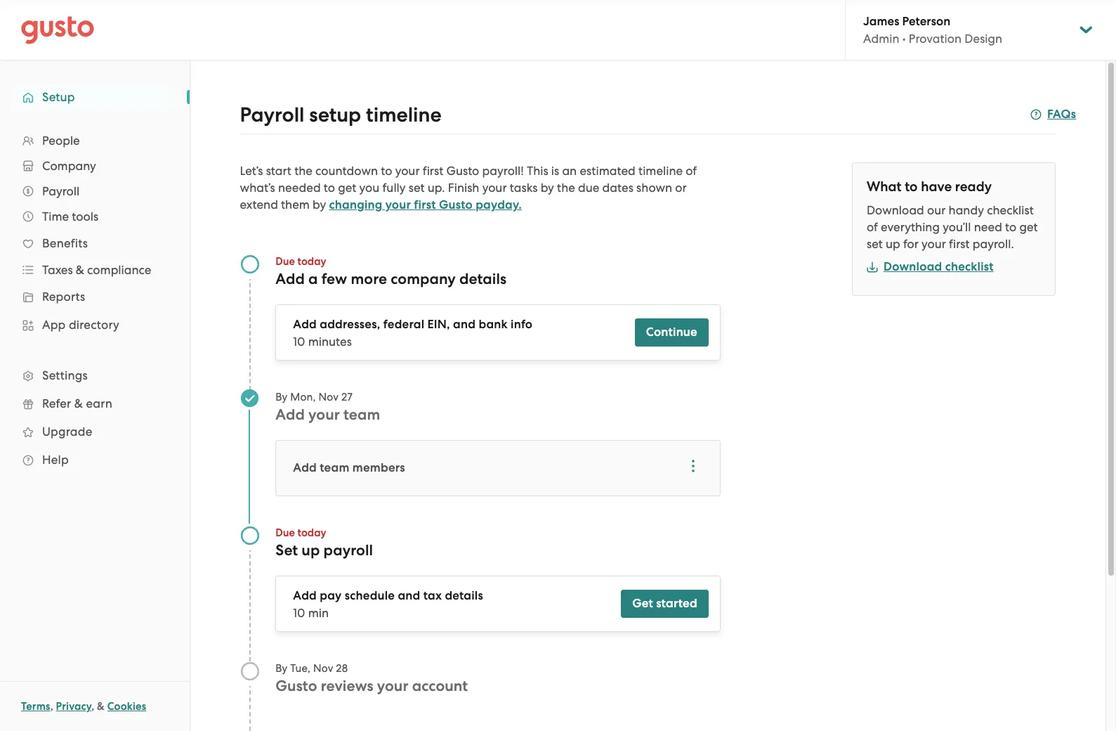 Task type: locate. For each thing, give the bounding box(es) containing it.
due inside due today add a few more company details
[[276, 255, 295, 268]]

0 vertical spatial due
[[276, 255, 295, 268]]

0 horizontal spatial ,
[[50, 700, 53, 713]]

by inside by tue, nov 28 gusto reviews your account
[[276, 662, 288, 675]]

1 vertical spatial first
[[414, 198, 436, 212]]

1 vertical spatial today
[[298, 527, 327, 539]]

your down mon,
[[309, 406, 340, 424]]

finish your tasks by the due dates shown or extend them by
[[240, 181, 687, 212]]

by right the them
[[313, 198, 326, 212]]

2 vertical spatial gusto
[[276, 677, 317, 695]]

your right for
[[922, 237, 947, 251]]

1 horizontal spatial ,
[[92, 700, 94, 713]]

to inside download our handy checklist of everything you'll need to get set up for your first payroll.
[[1006, 220, 1017, 234]]

of inside download our handy checklist of everything you'll need to get set up for your first payroll.
[[867, 220, 879, 234]]

download
[[867, 203, 925, 217], [884, 259, 943, 274]]

nov inside by tue, nov 28 gusto reviews your account
[[313, 662, 334, 675]]

1 vertical spatial details
[[445, 588, 484, 603]]

reports
[[42, 290, 85, 304]]

first up up.
[[423, 164, 444, 178]]

& right taxes
[[76, 263, 84, 277]]

1 horizontal spatial the
[[557, 181, 576, 195]]

2 by from the top
[[276, 662, 288, 675]]

payroll for payroll
[[42, 184, 80, 198]]

compliance
[[87, 263, 151, 277]]

have
[[922, 179, 953, 195]]

your inside finish your tasks by the due dates shown or extend them by
[[483, 181, 507, 195]]

1 by from the top
[[276, 391, 288, 403]]

0 vertical spatial set
[[409, 181, 425, 195]]

changing your first gusto payday.
[[329, 198, 522, 212]]

time tools
[[42, 209, 99, 224]]

by left mon,
[[276, 391, 288, 403]]

0 horizontal spatial timeline
[[366, 103, 442, 127]]

or
[[676, 181, 687, 195]]

and left tax
[[398, 588, 421, 603]]

app
[[42, 318, 66, 332]]

gusto down 'finish'
[[439, 198, 473, 212]]

2 vertical spatial &
[[97, 700, 105, 713]]

timeline up shown
[[639, 164, 683, 178]]

0 vertical spatial of
[[686, 164, 697, 178]]

the inside let's start the countdown to your first gusto payroll! this is an estimated                     timeline of what's needed to get you fully set up.
[[295, 164, 313, 178]]

0 horizontal spatial set
[[409, 181, 425, 195]]

taxes & compliance button
[[14, 257, 176, 283]]

countdown
[[316, 164, 378, 178]]

get
[[633, 596, 654, 611]]

your up the fully
[[396, 164, 420, 178]]

the up needed
[[295, 164, 313, 178]]

payroll inside payroll dropdown button
[[42, 184, 80, 198]]

today inside due today set up payroll
[[298, 527, 327, 539]]

help link
[[14, 447, 176, 472]]

0 vertical spatial get
[[338, 181, 357, 195]]

of inside let's start the countdown to your first gusto payroll! this is an estimated                     timeline of what's needed to get you fully set up.
[[686, 164, 697, 178]]

1 vertical spatial gusto
[[439, 198, 473, 212]]

0 horizontal spatial the
[[295, 164, 313, 178]]

add up min
[[293, 588, 317, 603]]

0 horizontal spatial by
[[313, 198, 326, 212]]

due inside due today set up payroll
[[276, 527, 295, 539]]

of up or
[[686, 164, 697, 178]]

today up a
[[298, 255, 327, 268]]

0 horizontal spatial up
[[302, 541, 320, 560]]

to right need
[[1006, 220, 1017, 234]]

timeline
[[366, 103, 442, 127], [639, 164, 683, 178]]

10 left min
[[293, 606, 305, 620]]

up left for
[[886, 237, 901, 251]]

0 vertical spatial today
[[298, 255, 327, 268]]

what's
[[240, 181, 275, 195]]

1 horizontal spatial and
[[453, 317, 476, 332]]

set left for
[[867, 237, 883, 251]]

nov left 27
[[319, 391, 339, 403]]

10
[[293, 335, 305, 349], [293, 606, 305, 620]]

&
[[76, 263, 84, 277], [74, 396, 83, 411], [97, 700, 105, 713]]

nov inside by mon, nov 27 add your team
[[319, 391, 339, 403]]

today up the set
[[298, 527, 327, 539]]

due up the set
[[276, 527, 295, 539]]

2 vertical spatial first
[[950, 237, 970, 251]]

payroll up time
[[42, 184, 80, 198]]

0 vertical spatial 10
[[293, 335, 305, 349]]

& left earn
[[74, 396, 83, 411]]

0 vertical spatial the
[[295, 164, 313, 178]]

1 vertical spatial 10
[[293, 606, 305, 620]]

list containing people
[[0, 128, 190, 474]]

add down mon,
[[276, 406, 305, 424]]

1 vertical spatial timeline
[[639, 164, 683, 178]]

1 vertical spatial and
[[398, 588, 421, 603]]

your up the payday.
[[483, 181, 507, 195]]

design
[[965, 32, 1003, 46]]

for
[[904, 237, 919, 251]]

up right the set
[[302, 541, 320, 560]]

1 vertical spatial by
[[276, 662, 288, 675]]

your right reviews
[[377, 677, 409, 695]]

what to have ready
[[867, 179, 993, 195]]

0 vertical spatial up
[[886, 237, 901, 251]]

1 vertical spatial set
[[867, 237, 883, 251]]

by down is
[[541, 181, 555, 195]]

2 today from the top
[[298, 527, 327, 539]]

to down countdown
[[324, 181, 335, 195]]

by inside by mon, nov 27 add your team
[[276, 391, 288, 403]]

cookies
[[107, 700, 146, 713]]

peterson
[[903, 14, 951, 29]]

by for gusto reviews your account
[[276, 662, 288, 675]]

today
[[298, 255, 327, 268], [298, 527, 327, 539]]

first inside let's start the countdown to your first gusto payroll! this is an estimated                     timeline of what's needed to get you fully set up.
[[423, 164, 444, 178]]

1 10 from the top
[[293, 335, 305, 349]]

1 horizontal spatial timeline
[[639, 164, 683, 178]]

add left a
[[276, 270, 305, 288]]

28
[[336, 662, 348, 675]]

get started button
[[622, 590, 709, 618]]

checklist inside download our handy checklist of everything you'll need to get set up for your first payroll.
[[988, 203, 1035, 217]]

2 due from the top
[[276, 527, 295, 539]]

continue button
[[635, 318, 709, 347]]

0 vertical spatial &
[[76, 263, 84, 277]]

details
[[460, 270, 507, 288], [445, 588, 484, 603]]

gusto inside let's start the countdown to your first gusto payroll! this is an estimated                     timeline of what's needed to get you fully set up.
[[447, 164, 480, 178]]

get down countdown
[[338, 181, 357, 195]]

& left the cookies
[[97, 700, 105, 713]]

your inside download our handy checklist of everything you'll need to get set up for your first payroll.
[[922, 237, 947, 251]]

, left cookies 'button'
[[92, 700, 94, 713]]

1 vertical spatial nov
[[313, 662, 334, 675]]

app directory link
[[14, 312, 176, 337]]

0 vertical spatial checklist
[[988, 203, 1035, 217]]

nov left 28
[[313, 662, 334, 675]]

details inside due today add a few more company details
[[460, 270, 507, 288]]

payday.
[[476, 198, 522, 212]]

1 vertical spatial the
[[557, 181, 576, 195]]

your down the fully
[[386, 198, 411, 212]]

download for download checklist
[[884, 259, 943, 274]]

add addresses, federal ein, and bank info 10 minutes
[[293, 317, 533, 349]]

1 horizontal spatial up
[[886, 237, 901, 251]]

details up bank
[[460, 270, 507, 288]]

up.
[[428, 181, 445, 195]]

your inside by mon, nov 27 add your team
[[309, 406, 340, 424]]

first down up.
[[414, 198, 436, 212]]

0 vertical spatial team
[[344, 406, 381, 424]]

by for add your team
[[276, 391, 288, 403]]

1 vertical spatial get
[[1020, 220, 1039, 234]]

payroll!
[[483, 164, 524, 178]]

details right tax
[[445, 588, 484, 603]]

checklist
[[988, 203, 1035, 217], [946, 259, 994, 274]]

1 vertical spatial of
[[867, 220, 879, 234]]

set up changing your first gusto payday. at the left top of page
[[409, 181, 425, 195]]

1 vertical spatial due
[[276, 527, 295, 539]]

0 vertical spatial and
[[453, 317, 476, 332]]

setup
[[42, 90, 75, 104]]

mon,
[[290, 391, 316, 403]]

of left everything
[[867, 220, 879, 234]]

0 horizontal spatial payroll
[[42, 184, 80, 198]]

due for set up payroll
[[276, 527, 295, 539]]

•
[[903, 32, 907, 46]]

0 vertical spatial by
[[276, 391, 288, 403]]

1 vertical spatial payroll
[[42, 184, 80, 198]]

2 10 from the top
[[293, 606, 305, 620]]

checklist down payroll.
[[946, 259, 994, 274]]

0 horizontal spatial of
[[686, 164, 697, 178]]

faqs
[[1048, 107, 1077, 122]]

get
[[338, 181, 357, 195], [1020, 220, 1039, 234]]

what
[[867, 179, 902, 195]]

nov for your
[[319, 391, 339, 403]]

1 vertical spatial by
[[313, 198, 326, 212]]

by left tue,
[[276, 662, 288, 675]]

add for add team members
[[293, 460, 317, 475]]

add inside add pay schedule and tax details 10 min
[[293, 588, 317, 603]]

get right need
[[1020, 220, 1039, 234]]

add for add addresses, federal ein, and bank info 10 minutes
[[293, 317, 317, 332]]

get inside download our handy checklist of everything you'll need to get set up for your first payroll.
[[1020, 220, 1039, 234]]

1 horizontal spatial of
[[867, 220, 879, 234]]

your inside let's start the countdown to your first gusto payroll! this is an estimated                     timeline of what's needed to get you fully set up.
[[396, 164, 420, 178]]

of
[[686, 164, 697, 178], [867, 220, 879, 234]]

reports link
[[14, 284, 176, 309]]

first
[[423, 164, 444, 178], [414, 198, 436, 212], [950, 237, 970, 251]]

ein,
[[428, 317, 450, 332]]

0 vertical spatial by
[[541, 181, 555, 195]]

upgrade link
[[14, 419, 176, 444]]

1 vertical spatial up
[[302, 541, 320, 560]]

your inside "button"
[[386, 198, 411, 212]]

add pay schedule and tax details 10 min
[[293, 588, 484, 620]]

1 horizontal spatial by
[[541, 181, 555, 195]]

, left privacy link
[[50, 700, 53, 713]]

0 vertical spatial nov
[[319, 391, 339, 403]]

gusto up 'finish'
[[447, 164, 480, 178]]

first inside "button"
[[414, 198, 436, 212]]

shown
[[637, 181, 673, 195]]

0 vertical spatial details
[[460, 270, 507, 288]]

you
[[360, 181, 380, 195]]

0 vertical spatial download
[[867, 203, 925, 217]]

tax
[[424, 588, 442, 603]]

and inside add pay schedule and tax details 10 min
[[398, 588, 421, 603]]

faqs button
[[1031, 106, 1077, 123]]

handy
[[949, 203, 985, 217]]

benefits
[[42, 236, 88, 250]]

0 horizontal spatial get
[[338, 181, 357, 195]]

1 horizontal spatial set
[[867, 237, 883, 251]]

add up minutes
[[293, 317, 317, 332]]

download down for
[[884, 259, 943, 274]]

add for add pay schedule and tax details 10 min
[[293, 588, 317, 603]]

1 horizontal spatial payroll
[[240, 103, 305, 127]]

10 left minutes
[[293, 335, 305, 349]]

first down you'll
[[950, 237, 970, 251]]

team down 27
[[344, 406, 381, 424]]

needed
[[278, 181, 321, 195]]

checklist up need
[[988, 203, 1035, 217]]

terms , privacy , & cookies
[[21, 700, 146, 713]]

up inside due today set up payroll
[[302, 541, 320, 560]]

0 horizontal spatial and
[[398, 588, 421, 603]]

few
[[322, 270, 347, 288]]

timeline right setup at the top left of the page
[[366, 103, 442, 127]]

and right 'ein,'
[[453, 317, 476, 332]]

and
[[453, 317, 476, 332], [398, 588, 421, 603]]

add down by mon, nov 27 add your team at the left
[[293, 460, 317, 475]]

get inside let's start the countdown to your first gusto payroll! this is an estimated                     timeline of what's needed to get you fully set up.
[[338, 181, 357, 195]]

setup
[[310, 103, 361, 127]]

0 vertical spatial first
[[423, 164, 444, 178]]

download up everything
[[867, 203, 925, 217]]

company
[[42, 159, 96, 173]]

1 vertical spatial &
[[74, 396, 83, 411]]

gusto inside by tue, nov 28 gusto reviews your account
[[276, 677, 317, 695]]

add inside add addresses, federal ein, and bank info 10 minutes
[[293, 317, 317, 332]]

& inside dropdown button
[[76, 263, 84, 277]]

gusto
[[447, 164, 480, 178], [439, 198, 473, 212], [276, 677, 317, 695]]

0 vertical spatial gusto
[[447, 164, 480, 178]]

& for compliance
[[76, 263, 84, 277]]

team left members
[[320, 460, 350, 475]]

your inside by tue, nov 28 gusto reviews your account
[[377, 677, 409, 695]]

members
[[353, 460, 405, 475]]

due down the them
[[276, 255, 295, 268]]

1 vertical spatial download
[[884, 259, 943, 274]]

0 vertical spatial timeline
[[366, 103, 442, 127]]

gusto down tue,
[[276, 677, 317, 695]]

bank
[[479, 317, 508, 332]]

1 today from the top
[[298, 255, 327, 268]]

1 due from the top
[[276, 255, 295, 268]]

circle blank image
[[240, 661, 260, 681]]

the down an
[[557, 181, 576, 195]]

1 horizontal spatial get
[[1020, 220, 1039, 234]]

1 vertical spatial checklist
[[946, 259, 994, 274]]

refer
[[42, 396, 71, 411]]

0 vertical spatial payroll
[[240, 103, 305, 127]]

payroll up the start
[[240, 103, 305, 127]]

list
[[0, 128, 190, 474]]

download inside download our handy checklist of everything you'll need to get set up for your first payroll.
[[867, 203, 925, 217]]

today inside due today add a few more company details
[[298, 255, 327, 268]]



Task type: vqa. For each thing, say whether or not it's contained in the screenshot.
status to the left
no



Task type: describe. For each thing, give the bounding box(es) containing it.
refer & earn link
[[14, 391, 176, 416]]

& for earn
[[74, 396, 83, 411]]

admin
[[864, 32, 900, 46]]

settings link
[[14, 363, 176, 388]]

set inside let's start the countdown to your first gusto payroll! this is an estimated                     timeline of what's needed to get you fully set up.
[[409, 181, 425, 195]]

due for add a few more company details
[[276, 255, 295, 268]]

first inside download our handy checklist of everything you'll need to get set up for your first payroll.
[[950, 237, 970, 251]]

ready
[[956, 179, 993, 195]]

is
[[552, 164, 560, 178]]

changing your first gusto payday. button
[[329, 197, 522, 214]]

finish
[[448, 181, 480, 195]]

started
[[657, 596, 698, 611]]

let's start the countdown to your first gusto payroll! this is an estimated                     timeline of what's needed to get you fully set up.
[[240, 164, 697, 195]]

download our handy checklist of everything you'll need to get set up for your first payroll.
[[867, 203, 1039, 251]]

taxes
[[42, 263, 73, 277]]

home image
[[21, 16, 94, 44]]

set inside download our handy checklist of everything you'll need to get set up for your first payroll.
[[867, 237, 883, 251]]

refer & earn
[[42, 396, 112, 411]]

benefits link
[[14, 231, 176, 256]]

timeline inside let's start the countdown to your first gusto payroll! this is an estimated                     timeline of what's needed to get you fully set up.
[[639, 164, 683, 178]]

account
[[412, 677, 468, 695]]

people button
[[14, 128, 176, 153]]

add inside due today add a few more company details
[[276, 270, 305, 288]]

our
[[928, 203, 946, 217]]

minutes
[[308, 335, 352, 349]]

nov for reviews
[[313, 662, 334, 675]]

you'll
[[943, 220, 972, 234]]

2 , from the left
[[92, 700, 94, 713]]

download checklist link
[[867, 259, 994, 274]]

an
[[563, 164, 577, 178]]

need
[[975, 220, 1003, 234]]

james
[[864, 14, 900, 29]]

start
[[266, 164, 292, 178]]

1 , from the left
[[50, 700, 53, 713]]

schedule
[[345, 588, 395, 603]]

upgrade
[[42, 425, 92, 439]]

download for download our handy checklist of everything you'll need to get set up for your first payroll.
[[867, 203, 925, 217]]

tue,
[[290, 662, 311, 675]]

payroll for payroll setup timeline
[[240, 103, 305, 127]]

federal
[[384, 317, 425, 332]]

settings
[[42, 368, 88, 382]]

by mon, nov 27 add your team
[[276, 391, 381, 424]]

to left have
[[906, 179, 918, 195]]

help
[[42, 453, 69, 467]]

earn
[[86, 396, 112, 411]]

add inside by mon, nov 27 add your team
[[276, 406, 305, 424]]

pay
[[320, 588, 342, 603]]

people
[[42, 134, 80, 148]]

a
[[309, 270, 318, 288]]

due today add a few more company details
[[276, 255, 507, 288]]

company button
[[14, 153, 176, 179]]

10 inside add pay schedule and tax details 10 min
[[293, 606, 305, 620]]

circle checked image
[[240, 389, 259, 408]]

get started
[[633, 596, 698, 611]]

gusto navigation element
[[0, 60, 190, 496]]

setup link
[[14, 84, 176, 110]]

estimated
[[580, 164, 636, 178]]

payroll.
[[973, 237, 1015, 251]]

to up the fully
[[381, 164, 393, 178]]

this
[[527, 164, 549, 178]]

reviews
[[321, 677, 374, 695]]

set
[[276, 541, 298, 560]]

time tools button
[[14, 204, 176, 229]]

provation
[[909, 32, 962, 46]]

due today set up payroll
[[276, 527, 373, 560]]

info
[[511, 317, 533, 332]]

up inside download our handy checklist of everything you'll need to get set up for your first payroll.
[[886, 237, 901, 251]]

team inside by mon, nov 27 add your team
[[344, 406, 381, 424]]

company
[[391, 270, 456, 288]]

and inside add addresses, federal ein, and bank info 10 minutes
[[453, 317, 476, 332]]

directory
[[69, 318, 120, 332]]

payroll setup timeline
[[240, 103, 442, 127]]

download checklist
[[884, 259, 994, 274]]

them
[[281, 198, 310, 212]]

details inside add pay schedule and tax details 10 min
[[445, 588, 484, 603]]

10 inside add addresses, federal ein, and bank info 10 minutes
[[293, 335, 305, 349]]

addresses,
[[320, 317, 381, 332]]

1 vertical spatial team
[[320, 460, 350, 475]]

privacy link
[[56, 700, 92, 713]]

tools
[[72, 209, 99, 224]]

payroll
[[324, 541, 373, 560]]

more
[[351, 270, 387, 288]]

fully
[[383, 181, 406, 195]]

tasks
[[510, 181, 538, 195]]

time
[[42, 209, 69, 224]]

the inside finish your tasks by the due dates shown or extend them by
[[557, 181, 576, 195]]

cookies button
[[107, 698, 146, 715]]

payroll button
[[14, 179, 176, 204]]

changing
[[329, 198, 383, 212]]

today for a
[[298, 255, 327, 268]]

privacy
[[56, 700, 92, 713]]

add team members
[[293, 460, 405, 475]]

continue
[[647, 325, 698, 340]]

by tue, nov 28 gusto reviews your account
[[276, 662, 468, 695]]

today for up
[[298, 527, 327, 539]]

27
[[342, 391, 353, 403]]

app directory
[[42, 318, 120, 332]]

gusto inside "button"
[[439, 198, 473, 212]]

min
[[308, 606, 329, 620]]

dates
[[603, 181, 634, 195]]

let's
[[240, 164, 263, 178]]



